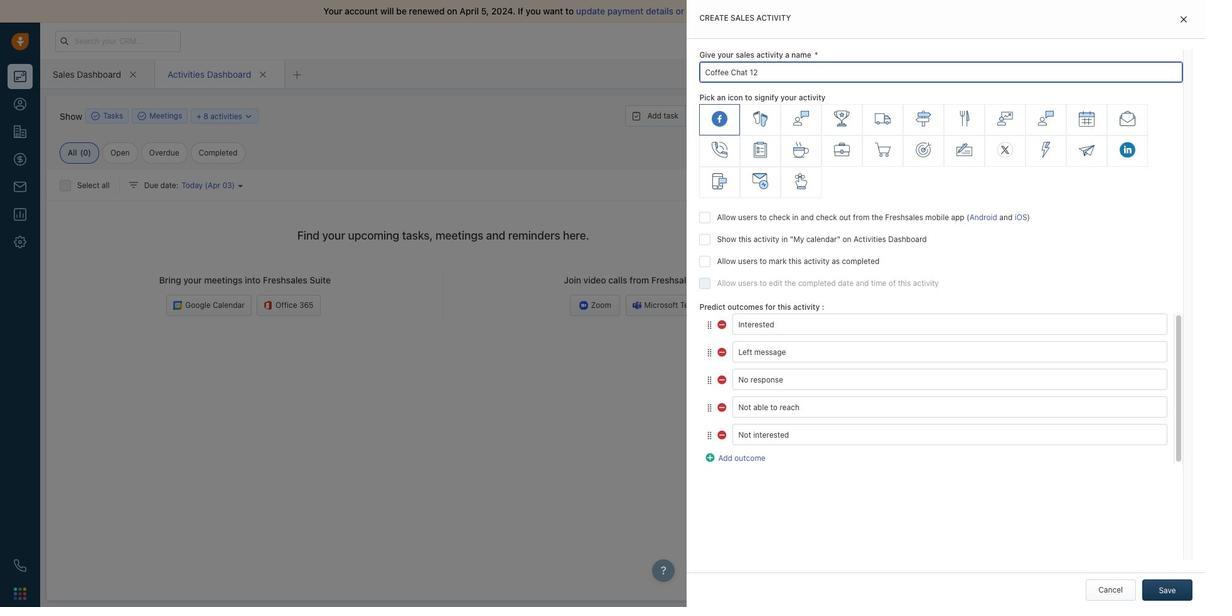 Task type: vqa. For each thing, say whether or not it's contained in the screenshot.
cell related to container_WX8MsF4aQZ5i3RN1 icon corresponding to J image
no



Task type: locate. For each thing, give the bounding box(es) containing it.
1 ui drag handle image from the top
[[706, 321, 713, 330]]

0 vertical spatial minus filled image
[[718, 374, 728, 384]]

1 vertical spatial minus filled image
[[718, 402, 728, 412]]

0 vertical spatial minus filled image
[[718, 319, 728, 329]]

ui drag handle image for second minus filled image from the top
[[706, 404, 713, 413]]

None text field
[[733, 397, 1167, 418], [733, 425, 1167, 446], [733, 397, 1167, 418], [733, 425, 1167, 446]]

phone image
[[14, 560, 26, 572]]

minus filled image
[[718, 374, 728, 384], [718, 402, 728, 412]]

2 ui drag handle image from the top
[[706, 404, 713, 413]]

0 vertical spatial ui drag handle image
[[706, 321, 713, 330]]

send email image
[[1088, 37, 1097, 45]]

1 ui drag handle image from the top
[[706, 376, 713, 385]]

1 minus filled image from the top
[[718, 319, 728, 329]]

2 ui drag handle image from the top
[[706, 348, 713, 358]]

2 vertical spatial ui drag handle image
[[706, 431, 713, 441]]

1 minus filled image from the top
[[718, 374, 728, 384]]

None text field
[[733, 314, 1167, 335], [733, 342, 1167, 363], [733, 369, 1167, 391], [733, 314, 1167, 335], [733, 342, 1167, 363], [733, 369, 1167, 391]]

0 vertical spatial ui drag handle image
[[706, 376, 713, 385]]

minus filled image
[[718, 319, 728, 329], [718, 346, 728, 356], [718, 429, 728, 439]]

2 minus filled image from the top
[[718, 402, 728, 412]]

close image
[[1184, 7, 1193, 16]]

1 vertical spatial ui drag handle image
[[706, 348, 713, 358]]

3 ui drag handle image from the top
[[706, 431, 713, 441]]

2 minus filled image from the top
[[718, 346, 728, 356]]

dialog
[[687, 0, 1205, 608]]

tab panel
[[687, 0, 1205, 608]]

ui drag handle image for second minus filled icon from the top of the page
[[706, 348, 713, 358]]

what's new image
[[1115, 36, 1124, 45]]

ui drag handle image
[[706, 321, 713, 330], [706, 348, 713, 358], [706, 431, 713, 441]]

1 vertical spatial minus filled image
[[718, 346, 728, 356]]

ui drag handle image for 2nd minus filled image from the bottom
[[706, 376, 713, 385]]

2 vertical spatial minus filled image
[[718, 429, 728, 439]]

1 vertical spatial ui drag handle image
[[706, 404, 713, 413]]

ui drag handle image
[[706, 376, 713, 385], [706, 404, 713, 413]]



Task type: describe. For each thing, give the bounding box(es) containing it.
down image
[[244, 112, 253, 121]]

ui drag handle image for first minus filled icon from the top of the page
[[706, 321, 713, 330]]

Like 'Facebook chat' text field
[[699, 62, 1183, 83]]

Search your CRM... text field
[[55, 30, 181, 52]]

freshworks switcher image
[[14, 588, 26, 601]]

phone element
[[8, 554, 33, 579]]

3 minus filled image from the top
[[718, 429, 728, 439]]

ui drag handle image for 3rd minus filled icon from the top of the page
[[706, 431, 713, 441]]

plus filled image
[[706, 452, 716, 462]]



